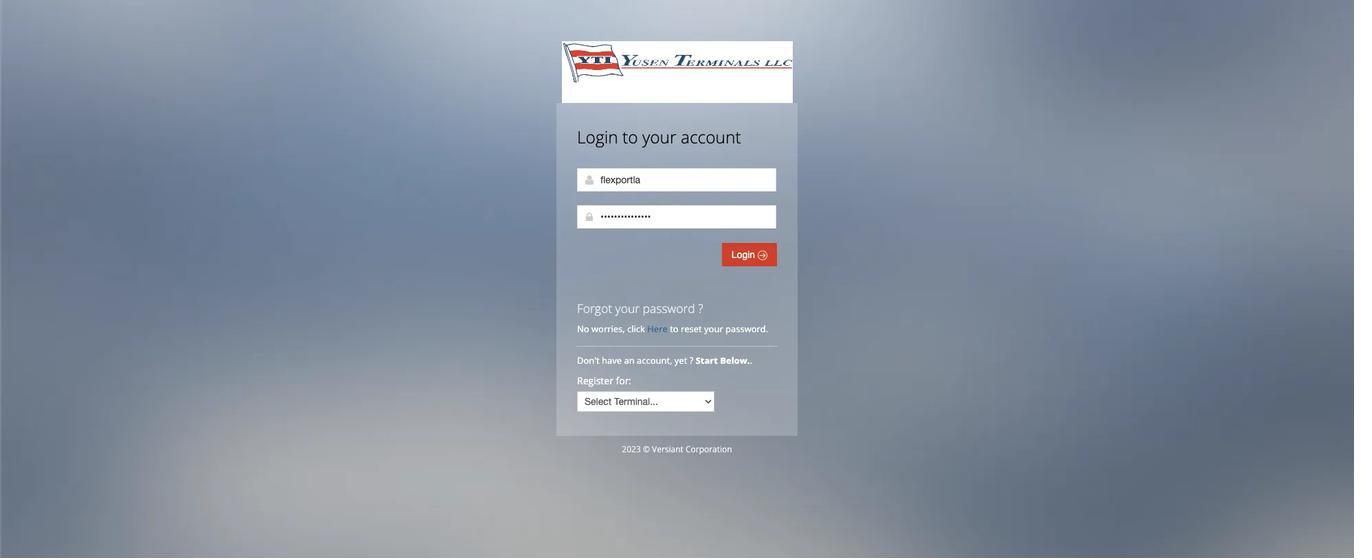 Task type: describe. For each thing, give the bounding box(es) containing it.
0 horizontal spatial ?
[[690, 355, 694, 367]]

no
[[577, 323, 590, 335]]

password.
[[726, 323, 769, 335]]

account
[[681, 126, 742, 148]]

register for:
[[577, 375, 632, 388]]

don't have an account, yet ? start below. .
[[577, 355, 755, 367]]

.
[[750, 355, 753, 367]]

1 horizontal spatial your
[[643, 126, 677, 148]]

account,
[[637, 355, 673, 367]]

Password password field
[[577, 206, 777, 229]]

for:
[[616, 375, 632, 388]]

? inside forgot your password ? no worries, click here to reset your password.
[[699, 300, 704, 317]]

Username text field
[[577, 168, 777, 192]]

swapright image
[[758, 251, 768, 261]]

register
[[577, 375, 614, 388]]

2 vertical spatial your
[[705, 323, 724, 335]]

click
[[628, 323, 645, 335]]

yet
[[675, 355, 688, 367]]

here
[[648, 323, 668, 335]]

corporation
[[686, 444, 733, 456]]

to inside forgot your password ? no worries, click here to reset your password.
[[670, 323, 679, 335]]

©
[[643, 444, 650, 456]]

start
[[696, 355, 718, 367]]

2023
[[622, 444, 641, 456]]

an
[[625, 355, 635, 367]]

user image
[[584, 175, 595, 186]]

password
[[643, 300, 696, 317]]



Task type: vqa. For each thing, say whether or not it's contained in the screenshot.
Express]
no



Task type: locate. For each thing, give the bounding box(es) containing it.
login for login to your account
[[577, 126, 618, 148]]

reset
[[681, 323, 702, 335]]

login
[[577, 126, 618, 148], [732, 250, 758, 261]]

your right reset at the right bottom of the page
[[705, 323, 724, 335]]

login to your account
[[577, 126, 742, 148]]

0 horizontal spatial your
[[616, 300, 640, 317]]

?
[[699, 300, 704, 317], [690, 355, 694, 367]]

forgot your password ? no worries, click here to reset your password.
[[577, 300, 769, 335]]

0 horizontal spatial login
[[577, 126, 618, 148]]

? right yet
[[690, 355, 694, 367]]

don't
[[577, 355, 600, 367]]

lock image
[[584, 212, 595, 223]]

to right here link at the left of page
[[670, 323, 679, 335]]

1 horizontal spatial to
[[670, 323, 679, 335]]

0 vertical spatial to
[[623, 126, 638, 148]]

0 vertical spatial login
[[577, 126, 618, 148]]

1 vertical spatial ?
[[690, 355, 694, 367]]

1 vertical spatial login
[[732, 250, 758, 261]]

2 horizontal spatial your
[[705, 323, 724, 335]]

1 vertical spatial your
[[616, 300, 640, 317]]

have
[[602, 355, 622, 367]]

your
[[643, 126, 677, 148], [616, 300, 640, 317], [705, 323, 724, 335]]

0 vertical spatial your
[[643, 126, 677, 148]]

to
[[623, 126, 638, 148], [670, 323, 679, 335]]

here link
[[648, 323, 668, 335]]

your up click
[[616, 300, 640, 317]]

0 horizontal spatial to
[[623, 126, 638, 148]]

login inside button
[[732, 250, 758, 261]]

1 horizontal spatial login
[[732, 250, 758, 261]]

to up username "text box"
[[623, 126, 638, 148]]

versiant
[[652, 444, 684, 456]]

worries,
[[592, 323, 625, 335]]

login for login
[[732, 250, 758, 261]]

0 vertical spatial ?
[[699, 300, 704, 317]]

forgot
[[577, 300, 613, 317]]

1 vertical spatial to
[[670, 323, 679, 335]]

your up username "text box"
[[643, 126, 677, 148]]

2023 © versiant corporation
[[622, 444, 733, 456]]

login button
[[722, 243, 778, 267]]

? up reset at the right bottom of the page
[[699, 300, 704, 317]]

1 horizontal spatial ?
[[699, 300, 704, 317]]

below.
[[721, 355, 750, 367]]



